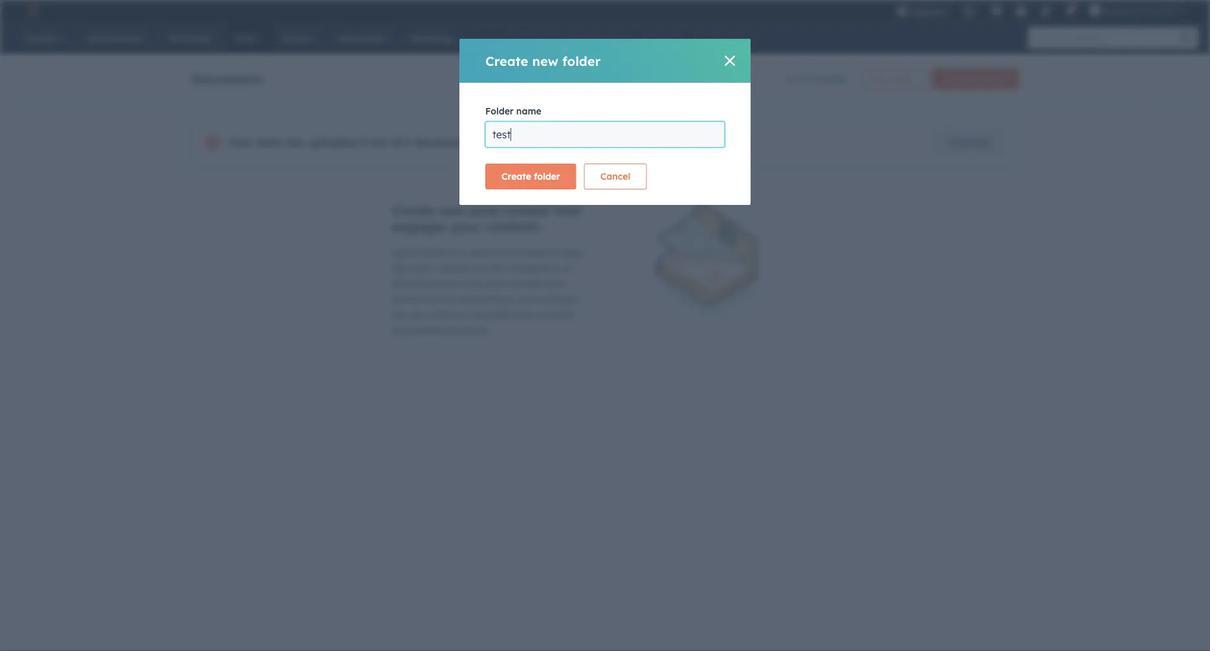 Task type: vqa. For each thing, say whether or not it's contained in the screenshot.
send
yes



Task type: describe. For each thing, give the bounding box(es) containing it.
out
[[371, 136, 388, 149]]

calling icon image
[[963, 6, 975, 18]]

has
[[286, 136, 304, 149]]

folder for new folder
[[892, 74, 913, 84]]

apoptosis studios
[[1104, 5, 1175, 16]]

1 vertical spatial of
[[391, 136, 402, 149]]

inbox
[[513, 309, 536, 321]]

apoptosis studios button
[[1082, 0, 1195, 21]]

Search HubSpot search field
[[1028, 27, 1187, 49]]

0 vertical spatial to
[[548, 247, 557, 259]]

0 vertical spatial documents
[[542, 137, 589, 148]]

search button
[[1174, 27, 1199, 49]]

that's
[[500, 247, 523, 259]]

uploaded
[[308, 136, 357, 149]]

new
[[873, 74, 889, 84]]

is
[[427, 294, 433, 305]]

document
[[971, 74, 1008, 84]]

of inside build a library of content that's easy to share and track. upload any pdf, powerpoint, or word documents you have and see what content is most interesting to your contacts. use your crm or connected inbox to easily send these documents.
[[453, 247, 462, 259]]

2 vertical spatial to
[[539, 309, 548, 321]]

menu containing apoptosis studios
[[889, 0, 1195, 26]]

created
[[814, 73, 846, 84]]

content inside create and send content that engages your contacts
[[502, 203, 551, 219]]

easy
[[526, 247, 546, 259]]

easily
[[550, 309, 574, 321]]

notifications image
[[1065, 6, 1076, 17]]

tara schultz image
[[1089, 5, 1101, 16]]

marketplaces image
[[991, 6, 1003, 17]]

of inside documents banner
[[795, 73, 804, 84]]

new folder
[[873, 74, 913, 84]]

send inside build a library of content that's easy to share and track. upload any pdf, powerpoint, or word documents you have and see what content is most interesting to your contacts. use your crm or connected inbox to easily send these documents.
[[392, 325, 412, 336]]

upgrade link
[[934, 129, 1006, 155]]

1 vertical spatial and
[[392, 263, 408, 274]]

name
[[516, 105, 542, 117]]

these
[[414, 325, 437, 336]]

documents. inside build a library of content that's easy to share and track. upload any pdf, powerpoint, or word documents you have and see what content is most interesting to your contacts. use your crm or connected inbox to easily send these documents.
[[440, 325, 490, 336]]

engages
[[392, 219, 447, 235]]

documents
[[191, 70, 264, 86]]

1 vertical spatial or
[[454, 309, 463, 321]]

you
[[467, 278, 483, 290]]

2 horizontal spatial your
[[519, 294, 538, 305]]

create and send content that engages your contacts
[[392, 203, 581, 235]]

0 of 5 created
[[787, 73, 846, 84]]

5 inside documents banner
[[806, 73, 811, 84]]

any
[[471, 263, 486, 274]]

search image
[[1181, 32, 1192, 44]]

team
[[255, 136, 282, 149]]

Folder name text field
[[485, 122, 725, 148]]

create for create and send content that engages your contacts
[[392, 203, 434, 219]]

with
[[592, 137, 610, 148]]

1 vertical spatial 0
[[360, 136, 367, 149]]

unlock more documents with crm suite starter.
[[486, 137, 690, 148]]

pdf,
[[489, 263, 508, 274]]

1 horizontal spatial folder
[[562, 53, 601, 69]]

0 vertical spatial documents.
[[415, 136, 475, 149]]

share
[[560, 247, 583, 259]]

create for create new folder
[[485, 53, 528, 69]]



Task type: locate. For each thing, give the bounding box(es) containing it.
your up inbox
[[519, 294, 538, 305]]

help image
[[1016, 6, 1027, 17]]

1 horizontal spatial 5
[[806, 73, 811, 84]]

your up these
[[410, 309, 429, 321]]

2 vertical spatial content
[[392, 294, 424, 305]]

connected
[[466, 309, 510, 321]]

0 horizontal spatial 0
[[360, 136, 367, 149]]

create down more
[[502, 171, 531, 182]]

1 horizontal spatial crm
[[612, 137, 632, 148]]

crm down most
[[432, 309, 452, 321]]

of
[[795, 73, 804, 84], [391, 136, 402, 149], [453, 247, 462, 259]]

1 horizontal spatial upgrade
[[950, 137, 990, 148]]

that
[[555, 203, 581, 219]]

1 horizontal spatial of
[[453, 247, 462, 259]]

folder name
[[485, 105, 542, 117]]

to right inbox
[[539, 309, 548, 321]]

apoptosis
[[1104, 5, 1143, 16]]

1 vertical spatial crm
[[432, 309, 452, 321]]

and down the build
[[392, 263, 408, 274]]

upgrade
[[911, 6, 947, 17], [950, 137, 990, 148]]

upload down the library at the left top of the page
[[437, 263, 468, 274]]

contacts.
[[540, 294, 580, 305]]

send
[[467, 203, 498, 219], [392, 325, 412, 336]]

0 vertical spatial upload
[[943, 74, 969, 84]]

help button
[[1010, 0, 1032, 21]]

cancel
[[600, 171, 631, 182]]

0 vertical spatial your
[[451, 219, 480, 235]]

or down share
[[564, 263, 572, 274]]

track.
[[411, 263, 434, 274]]

see
[[527, 278, 542, 290]]

documents banner
[[191, 65, 1019, 89]]

0 vertical spatial folder
[[562, 53, 601, 69]]

folder right new
[[562, 53, 601, 69]]

2 horizontal spatial and
[[508, 278, 525, 290]]

documents inside build a library of content that's easy to share and track. upload any pdf, powerpoint, or word documents you have and see what content is most interesting to your contacts. use your crm or connected inbox to easily send these documents.
[[417, 278, 464, 290]]

folder
[[562, 53, 601, 69], [892, 74, 913, 84], [534, 171, 560, 182]]

2 horizontal spatial content
[[502, 203, 551, 219]]

send inside create and send content that engages your contacts
[[467, 203, 498, 219]]

starter.
[[659, 137, 690, 148]]

create up a
[[392, 203, 434, 219]]

1 vertical spatial content
[[464, 247, 497, 259]]

documents up most
[[417, 278, 464, 290]]

upload
[[943, 74, 969, 84], [437, 263, 468, 274]]

powerpoint,
[[511, 263, 561, 274]]

folder inside 'button'
[[892, 74, 913, 84]]

0 vertical spatial or
[[564, 263, 572, 274]]

5 right out
[[405, 136, 411, 149]]

calling icon button
[[958, 1, 980, 20]]

upload inside button
[[943, 74, 969, 84]]

build
[[392, 247, 413, 259]]

folder down more
[[534, 171, 560, 182]]

create for create folder
[[502, 171, 531, 182]]

2 vertical spatial and
[[508, 278, 525, 290]]

0 vertical spatial crm
[[612, 137, 632, 148]]

to up inbox
[[508, 294, 516, 305]]

upload inside build a library of content that's easy to share and track. upload any pdf, powerpoint, or word documents you have and see what content is most interesting to your contacts. use your crm or connected inbox to easily send these documents.
[[437, 263, 468, 274]]

or
[[564, 263, 572, 274], [454, 309, 463, 321]]

upgrade down upload document
[[950, 137, 990, 148]]

content up any
[[464, 247, 497, 259]]

0
[[787, 73, 792, 84], [360, 136, 367, 149]]

1 vertical spatial folder
[[892, 74, 913, 84]]

0 horizontal spatial your
[[410, 309, 429, 321]]

suite
[[635, 137, 656, 148]]

0 horizontal spatial documents
[[417, 278, 464, 290]]

what
[[544, 278, 566, 290]]

1 vertical spatial to
[[508, 294, 516, 305]]

0 vertical spatial create
[[485, 53, 528, 69]]

and up the library at the left top of the page
[[438, 203, 463, 219]]

5 left created
[[806, 73, 811, 84]]

more
[[517, 137, 539, 148]]

0 horizontal spatial and
[[392, 263, 408, 274]]

documents. left the unlock
[[415, 136, 475, 149]]

1 horizontal spatial or
[[564, 263, 572, 274]]

crm right 'with'
[[612, 137, 632, 148]]

documents.
[[415, 136, 475, 149], [440, 325, 490, 336]]

1 horizontal spatial content
[[464, 247, 497, 259]]

1 vertical spatial your
[[519, 294, 538, 305]]

0 horizontal spatial folder
[[534, 171, 560, 182]]

and
[[438, 203, 463, 219], [392, 263, 408, 274], [508, 278, 525, 290]]

of right out
[[391, 136, 402, 149]]

and inside create and send content that engages your contacts
[[438, 203, 463, 219]]

cancel button
[[584, 164, 647, 190]]

upgrade right upgrade image
[[911, 6, 947, 17]]

0 left created
[[787, 73, 792, 84]]

a
[[415, 247, 421, 259]]

folder
[[485, 105, 514, 117]]

studios
[[1146, 5, 1175, 16]]

0 vertical spatial 5
[[806, 73, 811, 84]]

1 vertical spatial 5
[[405, 136, 411, 149]]

interesting
[[460, 294, 505, 305]]

and left see
[[508, 278, 525, 290]]

upload left document
[[943, 74, 969, 84]]

send up any
[[467, 203, 498, 219]]

1 horizontal spatial your
[[451, 219, 480, 235]]

create inside button
[[502, 171, 531, 182]]

notifications button
[[1060, 0, 1082, 21]]

of left created
[[795, 73, 804, 84]]

your
[[451, 219, 480, 235], [519, 294, 538, 305], [410, 309, 429, 321]]

0 horizontal spatial crm
[[432, 309, 452, 321]]

content
[[502, 203, 551, 219], [464, 247, 497, 259], [392, 294, 424, 305]]

1 horizontal spatial send
[[467, 203, 498, 219]]

0 vertical spatial upgrade
[[911, 6, 947, 17]]

crm
[[612, 137, 632, 148], [432, 309, 452, 321]]

folder right the new
[[892, 74, 913, 84]]

1 horizontal spatial and
[[438, 203, 463, 219]]

1 horizontal spatial documents
[[542, 137, 589, 148]]

build a library of content that's easy to share and track. upload any pdf, powerpoint, or word documents you have and see what content is most interesting to your contacts. use your crm or connected inbox to easily send these documents.
[[392, 247, 583, 336]]

1 horizontal spatial 0
[[787, 73, 792, 84]]

0 horizontal spatial to
[[508, 294, 516, 305]]

send down use at the left of page
[[392, 325, 412, 336]]

0 horizontal spatial 5
[[405, 136, 411, 149]]

0 vertical spatial send
[[467, 203, 498, 219]]

your up any
[[451, 219, 480, 235]]

upgrade image
[[896, 6, 908, 17]]

1 vertical spatial create
[[502, 171, 531, 182]]

folder inside button
[[534, 171, 560, 182]]

to
[[548, 247, 557, 259], [508, 294, 516, 305], [539, 309, 548, 321]]

2 vertical spatial folder
[[534, 171, 560, 182]]

folder for create folder
[[534, 171, 560, 182]]

or down most
[[454, 309, 463, 321]]

0 vertical spatial of
[[795, 73, 804, 84]]

content down create folder button
[[502, 203, 551, 219]]

documents left 'with'
[[542, 137, 589, 148]]

1 horizontal spatial upload
[[943, 74, 969, 84]]

word
[[392, 278, 414, 290]]

5
[[806, 73, 811, 84], [405, 136, 411, 149]]

2 vertical spatial your
[[410, 309, 429, 321]]

2 vertical spatial create
[[392, 203, 434, 219]]

contacts
[[484, 219, 540, 235]]

upload document button
[[932, 69, 1019, 89]]

create folder
[[502, 171, 560, 182]]

0 left out
[[360, 136, 367, 149]]

1 vertical spatial upgrade
[[950, 137, 990, 148]]

create inside create and send content that engages your contacts
[[392, 203, 434, 219]]

settings image
[[1040, 6, 1052, 17]]

0 vertical spatial and
[[438, 203, 463, 219]]

unlock
[[486, 137, 515, 148]]

documents. down the connected
[[440, 325, 490, 336]]

your inside create and send content that engages your contacts
[[451, 219, 480, 235]]

2 horizontal spatial folder
[[892, 74, 913, 84]]

hubspot link
[[16, 3, 49, 18]]

new
[[532, 53, 558, 69]]

of right the library at the left top of the page
[[453, 247, 462, 259]]

content down word
[[392, 294, 424, 305]]

your team has uploaded 0 out of 5 documents.
[[228, 136, 475, 149]]

1 vertical spatial send
[[392, 325, 412, 336]]

to right easy
[[548, 247, 557, 259]]

0 horizontal spatial of
[[391, 136, 402, 149]]

create
[[485, 53, 528, 69], [502, 171, 531, 182], [392, 203, 434, 219]]

0 vertical spatial content
[[502, 203, 551, 219]]

create new folder
[[485, 53, 601, 69]]

hubspot image
[[23, 3, 39, 18]]

settings link
[[1032, 0, 1060, 21]]

0 horizontal spatial or
[[454, 309, 463, 321]]

1 vertical spatial documents
[[417, 278, 464, 290]]

0 horizontal spatial upload
[[437, 263, 468, 274]]

1 horizontal spatial to
[[539, 309, 548, 321]]

library
[[424, 247, 451, 259]]

menu
[[889, 0, 1195, 26]]

new folder button
[[862, 69, 924, 89]]

create left new
[[485, 53, 528, 69]]

0 horizontal spatial content
[[392, 294, 424, 305]]

0 vertical spatial 0
[[787, 73, 792, 84]]

0 horizontal spatial send
[[392, 325, 412, 336]]

close image
[[725, 56, 735, 66]]

use
[[392, 309, 408, 321]]

2 horizontal spatial of
[[795, 73, 804, 84]]

upload document
[[943, 74, 1008, 84]]

0 horizontal spatial upgrade
[[911, 6, 947, 17]]

your
[[228, 136, 252, 149]]

1 vertical spatial documents.
[[440, 325, 490, 336]]

2 horizontal spatial to
[[548, 247, 557, 259]]

create folder button
[[485, 164, 576, 190]]

1 vertical spatial upload
[[437, 263, 468, 274]]

0 inside documents banner
[[787, 73, 792, 84]]

2 vertical spatial of
[[453, 247, 462, 259]]

marketplaces button
[[983, 0, 1010, 21]]

crm inside build a library of content that's easy to share and track. upload any pdf, powerpoint, or word documents you have and see what content is most interesting to your contacts. use your crm or connected inbox to easily send these documents.
[[432, 309, 452, 321]]

have
[[485, 278, 506, 290]]

documents
[[542, 137, 589, 148], [417, 278, 464, 290]]

most
[[436, 294, 457, 305]]



